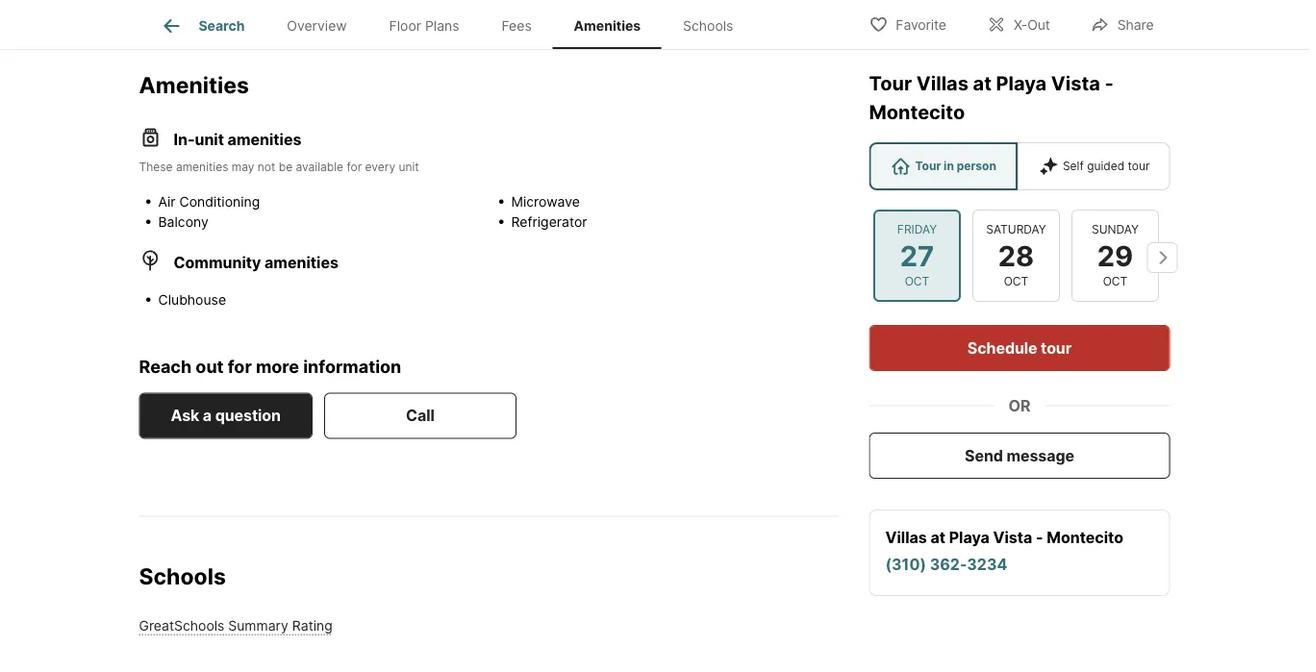 Task type: locate. For each thing, give the bounding box(es) containing it.
share
[[1118, 17, 1154, 33]]

0 horizontal spatial at
[[931, 528, 946, 547]]

at down the x-out button
[[973, 72, 992, 95]]

vista down share button
[[1052, 72, 1101, 95]]

floor plans tab
[[368, 3, 481, 49]]

tour inside self guided tour option
[[1128, 159, 1150, 173]]

more
[[256, 357, 299, 378]]

oct down the 29
[[1103, 275, 1128, 289]]

villas up (310)
[[886, 528, 928, 547]]

amenities for these
[[176, 161, 229, 175]]

every
[[365, 161, 396, 175]]

list box
[[870, 142, 1171, 191]]

1 horizontal spatial unit
[[399, 161, 419, 175]]

clubhouse
[[158, 292, 226, 308]]

favorite
[[896, 17, 947, 33]]

oct inside friday 27 oct
[[905, 275, 929, 289]]

in-unit amenities
[[174, 130, 302, 149]]

0 vertical spatial villas
[[917, 72, 969, 95]]

call button
[[324, 394, 517, 440]]

- inside villas at playa vista - montecito (310) 362-3234
[[1037, 528, 1044, 547]]

in
[[944, 159, 955, 173]]

question
[[215, 407, 281, 426]]

vista up 3234
[[994, 528, 1033, 547]]

send
[[965, 447, 1004, 465]]

playa down 'x-'
[[997, 72, 1047, 95]]

villas inside tour villas at playa vista - montecito
[[917, 72, 969, 95]]

these
[[139, 161, 173, 175]]

at up (310) 362-3234 link
[[931, 528, 946, 547]]

1 vertical spatial vista
[[994, 528, 1033, 547]]

vista
[[1052, 72, 1101, 95], [994, 528, 1033, 547]]

0 horizontal spatial oct
[[905, 275, 929, 289]]

0 horizontal spatial schools
[[139, 564, 226, 591]]

1 horizontal spatial -
[[1105, 72, 1114, 95]]

out
[[196, 357, 224, 378]]

greatschools summary rating link
[[139, 619, 333, 635]]

0 horizontal spatial -
[[1037, 528, 1044, 547]]

share button
[[1075, 4, 1171, 44]]

tab list
[[139, 0, 770, 49]]

fees tab
[[481, 3, 553, 49]]

1 vertical spatial amenities
[[176, 161, 229, 175]]

0 vertical spatial tour
[[1128, 159, 1150, 173]]

playa up 3234
[[950, 528, 990, 547]]

amenities tab
[[553, 3, 662, 49]]

tab list containing search
[[139, 0, 770, 49]]

1 vertical spatial unit
[[399, 161, 419, 175]]

1 horizontal spatial schools
[[683, 18, 734, 34]]

amenities
[[574, 18, 641, 34], [139, 72, 249, 99]]

1 horizontal spatial for
[[347, 161, 362, 175]]

3 oct from the left
[[1103, 275, 1128, 289]]

- down share button
[[1105, 72, 1114, 95]]

- down message
[[1037, 528, 1044, 547]]

balcony
[[158, 214, 209, 230]]

0 vertical spatial schools
[[683, 18, 734, 34]]

amenities
[[228, 130, 302, 149], [176, 161, 229, 175], [265, 254, 339, 272]]

available
[[296, 161, 344, 175]]

montecito
[[870, 101, 965, 124], [1047, 528, 1124, 547]]

not
[[258, 161, 276, 175]]

schools inside 'tab'
[[683, 18, 734, 34]]

oct inside sunday 29 oct
[[1103, 275, 1128, 289]]

0 horizontal spatial tour
[[870, 72, 912, 95]]

1 vertical spatial playa
[[950, 528, 990, 547]]

- inside tour villas at playa vista - montecito
[[1105, 72, 1114, 95]]

community amenities
[[174, 254, 339, 272]]

2 oct from the left
[[1004, 275, 1029, 289]]

montecito down message
[[1047, 528, 1124, 547]]

overview tab
[[266, 3, 368, 49]]

next image
[[1148, 243, 1178, 273]]

tour in person option
[[870, 142, 1018, 191]]

oct down 27
[[905, 275, 929, 289]]

1 horizontal spatial amenities
[[574, 18, 641, 34]]

community
[[174, 254, 261, 272]]

tour inside tour villas at playa vista - montecito
[[870, 72, 912, 95]]

call link
[[324, 394, 517, 440]]

tour left in at the right
[[916, 159, 942, 173]]

schools tab
[[662, 3, 755, 49]]

1 horizontal spatial vista
[[1052, 72, 1101, 95]]

0 vertical spatial unit
[[195, 130, 224, 149]]

or
[[1009, 397, 1031, 415]]

1 horizontal spatial playa
[[997, 72, 1047, 95]]

at inside tour villas at playa vista - montecito
[[973, 72, 992, 95]]

greatschools summary rating
[[139, 619, 333, 635]]

-
[[1105, 72, 1114, 95], [1037, 528, 1044, 547]]

villas at playa vista - montecito (310) 362-3234
[[886, 528, 1124, 574]]

ask
[[171, 407, 199, 426]]

tour right 'guided'
[[1128, 159, 1150, 173]]

tour
[[1128, 159, 1150, 173], [1041, 339, 1072, 358]]

unit right the 'every' on the left top of the page
[[399, 161, 419, 175]]

unit up conditioning
[[195, 130, 224, 149]]

oct down the 28
[[1004, 275, 1029, 289]]

2 horizontal spatial oct
[[1103, 275, 1128, 289]]

person
[[957, 159, 997, 173]]

1 vertical spatial villas
[[886, 528, 928, 547]]

microwave refrigerator
[[512, 194, 588, 230]]

0 horizontal spatial playa
[[950, 528, 990, 547]]

0 horizontal spatial tour
[[1041, 339, 1072, 358]]

amenities up in-
[[139, 72, 249, 99]]

unit
[[195, 130, 224, 149], [399, 161, 419, 175]]

self guided tour option
[[1018, 142, 1171, 191]]

0 horizontal spatial vista
[[994, 528, 1033, 547]]

amenities down in-
[[176, 161, 229, 175]]

self guided tour
[[1063, 159, 1150, 173]]

information
[[303, 357, 402, 378]]

villas inside villas at playa vista - montecito (310) 362-3234
[[886, 528, 928, 547]]

1 vertical spatial tour
[[1041, 339, 1072, 358]]

2 vertical spatial amenities
[[265, 254, 339, 272]]

list box containing tour in person
[[870, 142, 1171, 191]]

0 horizontal spatial montecito
[[870, 101, 965, 124]]

0 horizontal spatial for
[[228, 357, 252, 378]]

floor
[[389, 18, 422, 34]]

for left the 'every' on the left top of the page
[[347, 161, 362, 175]]

1 horizontal spatial oct
[[1004, 275, 1029, 289]]

playa
[[997, 72, 1047, 95], [950, 528, 990, 547]]

0 vertical spatial at
[[973, 72, 992, 95]]

1 horizontal spatial tour
[[1128, 159, 1150, 173]]

tour right schedule
[[1041, 339, 1072, 358]]

1 oct from the left
[[905, 275, 929, 289]]

amenities for community
[[265, 254, 339, 272]]

0 vertical spatial montecito
[[870, 101, 965, 124]]

saturday 28 oct
[[986, 223, 1046, 289]]

1 horizontal spatial tour
[[916, 159, 942, 173]]

0 vertical spatial amenities
[[574, 18, 641, 34]]

for right out
[[228, 357, 252, 378]]

in-
[[174, 130, 195, 149]]

for
[[347, 161, 362, 175], [228, 357, 252, 378]]

villas down favorite at the top
[[917, 72, 969, 95]]

1 vertical spatial tour
[[916, 159, 942, 173]]

floor plans
[[389, 18, 460, 34]]

send message button
[[870, 433, 1171, 479]]

tour inside tour in person "option"
[[916, 159, 942, 173]]

0 vertical spatial vista
[[1052, 72, 1101, 95]]

tour in person
[[916, 159, 997, 173]]

oct inside saturday 28 oct
[[1004, 275, 1029, 289]]

(310)
[[886, 555, 927, 574]]

0 vertical spatial -
[[1105, 72, 1114, 95]]

1 horizontal spatial montecito
[[1047, 528, 1124, 547]]

0 vertical spatial playa
[[997, 72, 1047, 95]]

amenities right community
[[265, 254, 339, 272]]

1 horizontal spatial at
[[973, 72, 992, 95]]

x-out
[[1014, 17, 1051, 33]]

conditioning
[[179, 194, 260, 210]]

amenities right fees
[[574, 18, 641, 34]]

oct
[[905, 275, 929, 289], [1004, 275, 1029, 289], [1103, 275, 1128, 289]]

schools
[[683, 18, 734, 34], [139, 564, 226, 591]]

x-out button
[[971, 4, 1067, 44]]

tour down favorite button at top
[[870, 72, 912, 95]]

1 vertical spatial -
[[1037, 528, 1044, 547]]

amenities up the not
[[228, 130, 302, 149]]

tour
[[870, 72, 912, 95], [916, 159, 942, 173]]

at
[[973, 72, 992, 95], [931, 528, 946, 547]]

1 vertical spatial at
[[931, 528, 946, 547]]

0 horizontal spatial unit
[[195, 130, 224, 149]]

1 vertical spatial amenities
[[139, 72, 249, 99]]

0 vertical spatial tour
[[870, 72, 912, 95]]

montecito up tour in person "option"
[[870, 101, 965, 124]]

amenities inside amenities "tab"
[[574, 18, 641, 34]]

1 vertical spatial montecito
[[1047, 528, 1124, 547]]

villas
[[917, 72, 969, 95], [886, 528, 928, 547]]



Task type: vqa. For each thing, say whether or not it's contained in the screenshot.
tour via video chat
no



Task type: describe. For each thing, give the bounding box(es) containing it.
plans
[[425, 18, 460, 34]]

microwave
[[512, 194, 580, 210]]

1 vertical spatial for
[[228, 357, 252, 378]]

rating
[[292, 619, 333, 635]]

0 horizontal spatial amenities
[[139, 72, 249, 99]]

search
[[199, 18, 245, 34]]

0 vertical spatial amenities
[[228, 130, 302, 149]]

playa inside tour villas at playa vista - montecito
[[997, 72, 1047, 95]]

air
[[158, 194, 176, 210]]

a
[[203, 407, 212, 426]]

montecito inside villas at playa vista - montecito (310) 362-3234
[[1047, 528, 1124, 547]]

29
[[1097, 239, 1133, 273]]

schedule tour button
[[870, 325, 1171, 371]]

message
[[1007, 447, 1075, 465]]

favorite button
[[853, 4, 963, 44]]

sunday 29 oct
[[1092, 223, 1139, 289]]

reach out for more information
[[139, 357, 402, 378]]

friday 27 oct
[[897, 223, 937, 289]]

tour villas at playa vista - montecito
[[870, 72, 1114, 124]]

(310) 362-3234 link
[[886, 555, 1008, 574]]

tour for tour villas at playa vista - montecito
[[870, 72, 912, 95]]

montecito inside tour villas at playa vista - montecito
[[870, 101, 965, 124]]

air conditioning balcony
[[158, 194, 260, 230]]

playa inside villas at playa vista - montecito (310) 362-3234
[[950, 528, 990, 547]]

friday
[[897, 223, 937, 237]]

at inside villas at playa vista - montecito (310) 362-3234
[[931, 528, 946, 547]]

tour for tour in person
[[916, 159, 942, 173]]

oct for 28
[[1004, 275, 1029, 289]]

schedule
[[968, 339, 1038, 358]]

summary
[[228, 619, 289, 635]]

self
[[1063, 159, 1084, 173]]

schedule tour
[[968, 339, 1072, 358]]

reach
[[139, 357, 192, 378]]

3234
[[967, 555, 1008, 574]]

call
[[406, 407, 435, 426]]

27
[[900, 239, 934, 273]]

0 vertical spatial for
[[347, 161, 362, 175]]

vista inside villas at playa vista - montecito (310) 362-3234
[[994, 528, 1033, 547]]

guided
[[1088, 159, 1125, 173]]

saturday
[[986, 223, 1046, 237]]

tour inside the schedule tour button
[[1041, 339, 1072, 358]]

send message
[[965, 447, 1075, 465]]

ask a question
[[171, 407, 281, 426]]

search link
[[160, 14, 245, 38]]

oct for 27
[[905, 275, 929, 289]]

28
[[998, 239, 1034, 273]]

ask a question button
[[139, 394, 313, 440]]

may
[[232, 161, 255, 175]]

greatschools
[[139, 619, 225, 635]]

362-
[[930, 555, 967, 574]]

these amenities may not be available for every unit
[[139, 161, 419, 175]]

x-
[[1014, 17, 1028, 33]]

vista inside tour villas at playa vista - montecito
[[1052, 72, 1101, 95]]

be
[[279, 161, 293, 175]]

out
[[1028, 17, 1051, 33]]

overview
[[287, 18, 347, 34]]

refrigerator
[[512, 214, 588, 230]]

1 vertical spatial schools
[[139, 564, 226, 591]]

fees
[[502, 18, 532, 34]]

sunday
[[1092, 223, 1139, 237]]

oct for 29
[[1103, 275, 1128, 289]]



